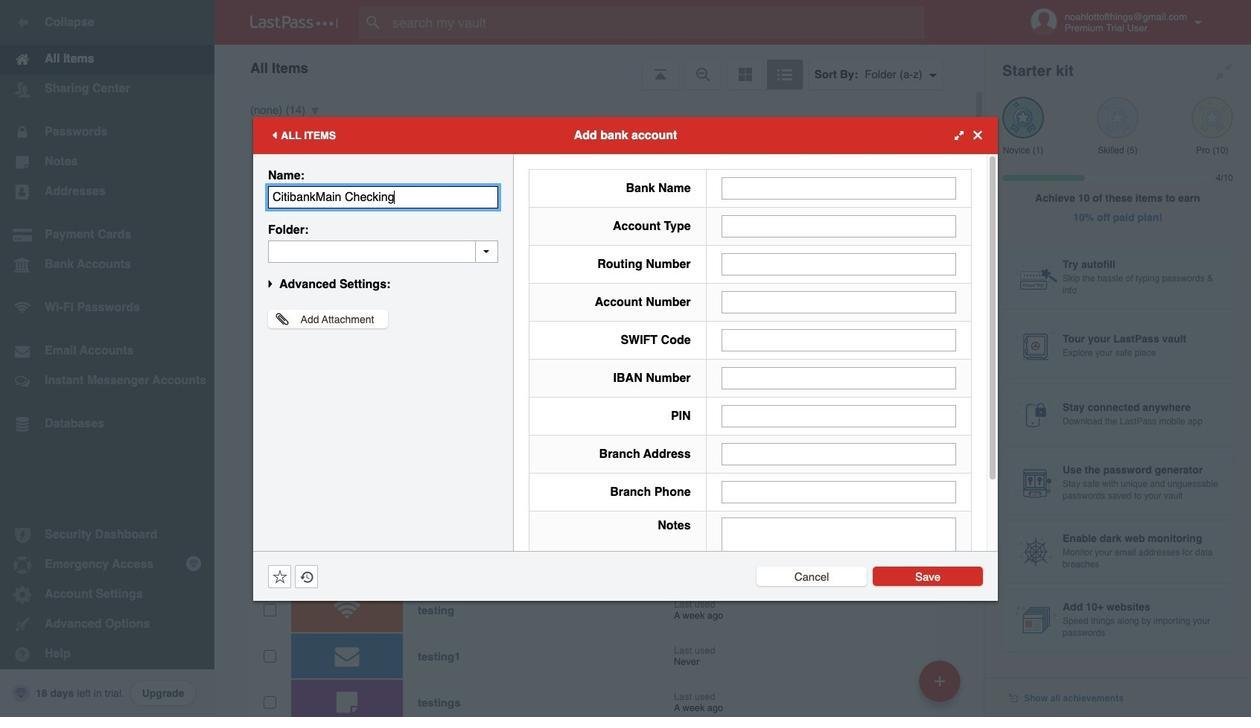 Task type: vqa. For each thing, say whether or not it's contained in the screenshot.
"password field"
no



Task type: describe. For each thing, give the bounding box(es) containing it.
lastpass image
[[250, 16, 338, 29]]

new item navigation
[[914, 656, 970, 717]]

main navigation navigation
[[0, 0, 214, 717]]



Task type: locate. For each thing, give the bounding box(es) containing it.
None text field
[[721, 177, 956, 199], [721, 253, 956, 275], [721, 405, 956, 427], [721, 517, 956, 610], [721, 177, 956, 199], [721, 253, 956, 275], [721, 405, 956, 427], [721, 517, 956, 610]]

Search search field
[[359, 6, 954, 39]]

dialog
[[253, 117, 998, 619]]

search my vault text field
[[359, 6, 954, 39]]

new item image
[[935, 676, 945, 686]]

vault options navigation
[[214, 45, 985, 89]]

None text field
[[268, 186, 498, 208], [721, 215, 956, 237], [268, 240, 498, 263], [721, 291, 956, 313], [721, 329, 956, 351], [721, 367, 956, 389], [721, 443, 956, 465], [721, 481, 956, 503], [268, 186, 498, 208], [721, 215, 956, 237], [268, 240, 498, 263], [721, 291, 956, 313], [721, 329, 956, 351], [721, 367, 956, 389], [721, 443, 956, 465], [721, 481, 956, 503]]



